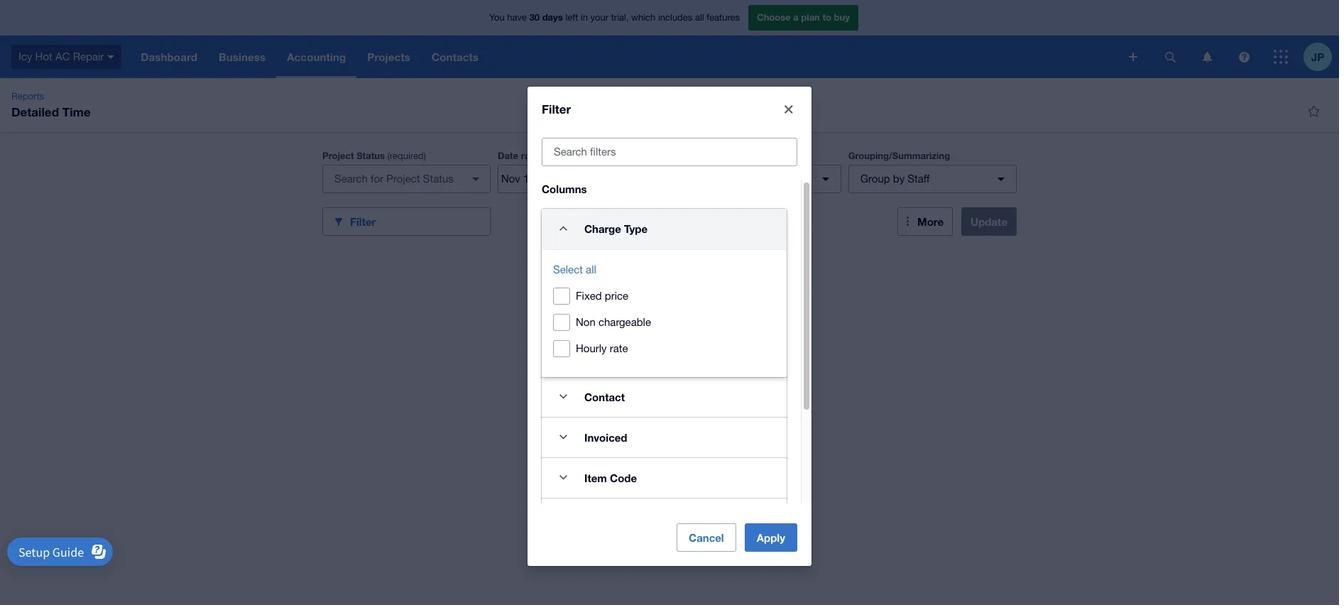 Task type: describe. For each thing, give the bounding box(es) containing it.
group by staff
[[860, 173, 930, 185]]

detailed
[[11, 104, 59, 119]]

reports detailed time
[[11, 91, 91, 119]]

30
[[529, 12, 540, 23]]

update
[[971, 215, 1008, 228]]

have
[[507, 12, 527, 23]]

status
[[357, 150, 385, 161]]

plan
[[801, 12, 820, 23]]

columns inside filter dialog
[[542, 182, 587, 195]]

grouping/summarizing
[[848, 150, 950, 161]]

filter button
[[322, 207, 491, 236]]

0 vertical spatial columns
[[673, 150, 712, 161]]

select all button
[[553, 261, 596, 278]]

filter dialog
[[528, 86, 812, 605]]

jp banner
[[0, 0, 1339, 78]]

month
[[571, 151, 597, 161]]

more button
[[898, 207, 953, 236]]

filter inside dialog
[[542, 101, 571, 116]]

a
[[793, 12, 799, 23]]

trial,
[[611, 12, 629, 23]]

expand image for invoiced
[[549, 423, 577, 451]]

rate
[[610, 342, 628, 354]]

chargeable
[[599, 316, 651, 328]]

close image
[[775, 95, 803, 123]]

non
[[576, 316, 596, 328]]

you
[[489, 12, 505, 23]]

apply
[[757, 531, 785, 544]]

to
[[823, 12, 832, 23]]

features
[[707, 12, 740, 23]]

fixed price
[[576, 289, 629, 301]]

date
[[498, 150, 518, 161]]

hourly
[[576, 342, 607, 354]]

type
[[624, 222, 648, 235]]

invoiced
[[584, 431, 627, 443]]

required
[[390, 151, 424, 161]]

expand image for item code
[[549, 463, 577, 492]]

repair
[[73, 50, 104, 62]]

cancel
[[689, 531, 724, 544]]

expand image
[[549, 382, 577, 411]]

by
[[893, 173, 905, 185]]

)
[[424, 151, 426, 161]]

days
[[542, 12, 563, 23]]

choose a plan to buy
[[757, 12, 850, 23]]



Task type: locate. For each thing, give the bounding box(es) containing it.
select
[[553, 263, 583, 275]]

(
[[387, 151, 390, 161]]

filter
[[542, 101, 571, 116], [350, 215, 376, 228]]

group by staff button
[[848, 165, 1017, 193]]

expand image left item
[[549, 463, 577, 492]]

filter up this
[[542, 101, 571, 116]]

filter inside button
[[350, 215, 376, 228]]

range
[[521, 150, 546, 161]]

0 horizontal spatial svg image
[[1129, 53, 1138, 61]]

expand image down expand image
[[549, 423, 577, 451]]

all right select
[[586, 263, 596, 275]]

item
[[584, 471, 607, 484]]

price
[[605, 289, 629, 301]]

svg image inside icy hot ac repair popup button
[[107, 55, 115, 59]]

1 vertical spatial all
[[586, 263, 596, 275]]

you have 30 days left in your trial, which includes all features
[[489, 12, 740, 23]]

reports link
[[6, 89, 50, 104]]

project status ( required )
[[322, 150, 426, 161]]

svg image
[[1274, 50, 1288, 64], [1165, 51, 1176, 62], [1203, 51, 1212, 62], [107, 55, 115, 59]]

code
[[610, 471, 637, 484]]

non chargeable
[[576, 316, 651, 328]]

1 horizontal spatial all
[[695, 12, 704, 23]]

all inside you have 30 days left in your trial, which includes all features
[[695, 12, 704, 23]]

navigation inside "jp" banner
[[130, 36, 1119, 78]]

fixed
[[576, 289, 602, 301]]

cancel button
[[677, 523, 736, 551]]

Select end date field
[[568, 165, 638, 192]]

buy
[[834, 12, 850, 23]]

0 horizontal spatial columns
[[542, 182, 587, 195]]

all
[[695, 12, 704, 23], [586, 263, 596, 275]]

1 vertical spatial expand image
[[549, 463, 577, 492]]

update button
[[962, 207, 1017, 236]]

expand image
[[549, 423, 577, 451], [549, 463, 577, 492]]

jp button
[[1304, 36, 1339, 78]]

1 expand image from the top
[[549, 423, 577, 451]]

project
[[322, 150, 354, 161]]

filter down the status
[[350, 215, 376, 228]]

contact
[[584, 390, 625, 403]]

staff
[[908, 173, 930, 185]]

jp
[[1311, 50, 1324, 63]]

Search filters field
[[543, 138, 797, 165]]

svg image
[[1239, 51, 1249, 62], [1129, 53, 1138, 61]]

0 vertical spatial filter
[[542, 101, 571, 116]]

icy hot ac repair
[[18, 50, 104, 62]]

1 horizontal spatial svg image
[[1239, 51, 1249, 62]]

left
[[566, 12, 578, 23]]

charge type
[[584, 222, 648, 235]]

apply button
[[745, 523, 797, 551]]

1 vertical spatial filter
[[350, 215, 376, 228]]

group
[[860, 173, 890, 185]]

hourly rate
[[576, 342, 628, 354]]

includes
[[658, 12, 693, 23]]

navigation
[[130, 36, 1119, 78]]

0 horizontal spatial filter
[[350, 215, 376, 228]]

which
[[631, 12, 656, 23]]

reports
[[11, 91, 44, 102]]

icy hot ac repair button
[[0, 36, 130, 78]]

2 expand image from the top
[[549, 463, 577, 492]]

time
[[62, 104, 91, 119]]

1 horizontal spatial columns
[[673, 150, 712, 161]]

select all
[[553, 263, 596, 275]]

1 horizontal spatial filter
[[542, 101, 571, 116]]

icy
[[18, 50, 32, 62]]

ac
[[55, 50, 70, 62]]

Select start date field
[[498, 165, 568, 192]]

charge
[[584, 222, 621, 235]]

0 horizontal spatial all
[[586, 263, 596, 275]]

collapse image
[[549, 214, 577, 243]]

columns
[[673, 150, 712, 161], [542, 182, 587, 195]]

1 vertical spatial columns
[[542, 182, 587, 195]]

0 vertical spatial expand image
[[549, 423, 577, 451]]

item code
[[584, 471, 637, 484]]

0 vertical spatial all
[[695, 12, 704, 23]]

hot
[[35, 50, 52, 62]]

all inside select all button
[[586, 263, 596, 275]]

date range this month
[[498, 150, 597, 161]]

in
[[581, 12, 588, 23]]

choose
[[757, 12, 791, 23]]

this
[[551, 151, 569, 161]]

more
[[918, 215, 944, 228]]

all left "features"
[[695, 12, 704, 23]]

your
[[591, 12, 609, 23]]



Task type: vqa. For each thing, say whether or not it's contained in the screenshot.
Icy Hot AC Repair "popup button"
yes



